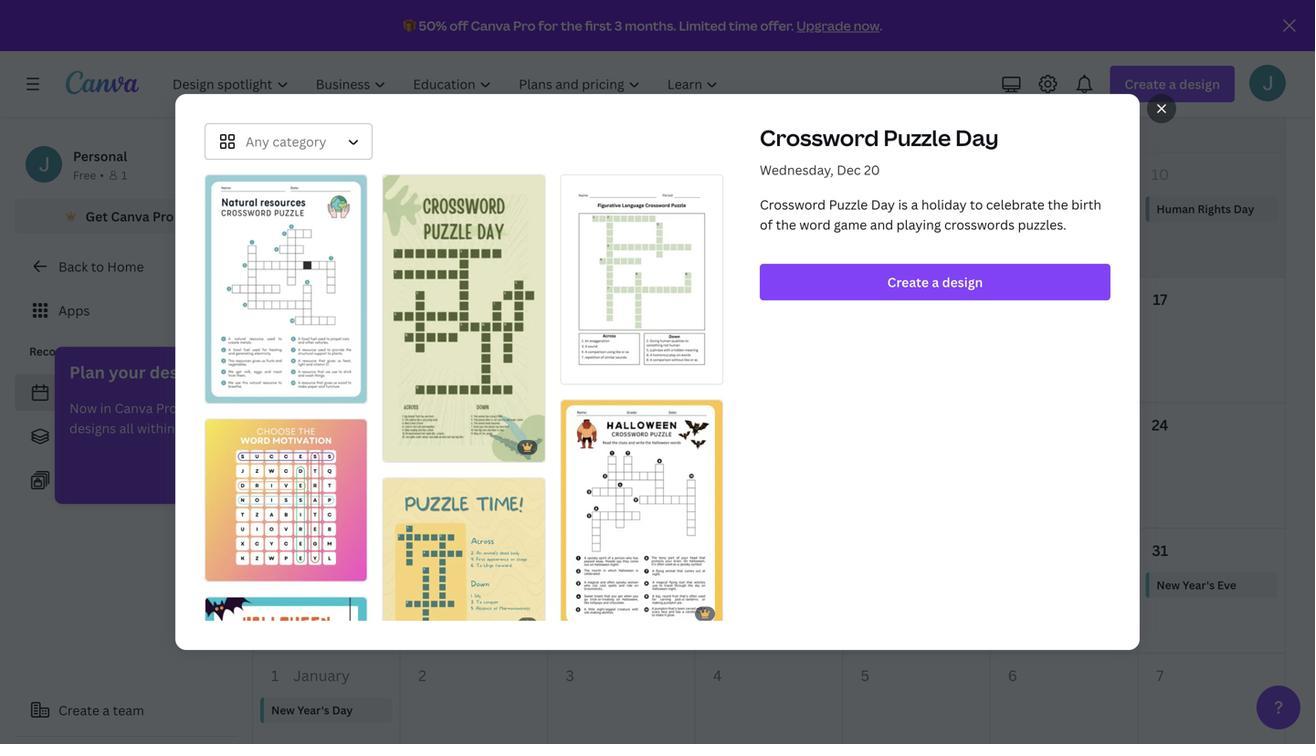 Task type: describe. For each thing, give the bounding box(es) containing it.
months.
[[625, 17, 677, 34]]

crossword puzzle day row
[[253, 403, 1286, 529]]

🎁 50% off canva pro for the first 3 months. limited time offer. upgrade now .
[[404, 17, 883, 34]]

1 horizontal spatial in
[[214, 361, 230, 384]]

colorful gradient motivational crossword puzzle instagram post image
[[206, 420, 367, 582]]

an
[[591, 327, 604, 342]]

to inside crossword puzzle day is a holiday to celebrate the birth of the word game and playing crosswords puzzles.
[[971, 196, 984, 213]]

planner
[[112, 384, 160, 402]]

plan your designs in advance
[[69, 361, 301, 384]]

christmas
[[271, 578, 326, 593]]

now in canva pro. save time and plan your designs all within canva.
[[69, 400, 332, 437]]

human rights day
[[1157, 201, 1255, 216]]

and inside now in canva pro. save time and plan your designs all within canva.
[[247, 400, 270, 417]]

free •
[[73, 168, 104, 183]]

add an event!
[[567, 327, 640, 342]]

0 vertical spatial the
[[561, 17, 583, 34]]

off
[[450, 17, 469, 34]]

row containing international mountain day
[[253, 278, 1286, 403]]

any category
[[246, 133, 327, 150]]

got
[[274, 463, 297, 480]]

create a design button
[[760, 264, 1111, 301]]

.
[[880, 17, 883, 34]]

designs inside now in canva pro. save time and plan your designs all within canva.
[[69, 420, 116, 437]]

plan
[[273, 400, 300, 417]]

home
[[107, 258, 144, 276]]

in inside now in canva pro. save time and plan your designs all within canva.
[[100, 400, 112, 417]]

rights
[[1198, 201, 1232, 216]]

wednesday,
[[760, 161, 834, 179]]

new for new year's day
[[271, 703, 295, 718]]

2 horizontal spatial the
[[1048, 196, 1069, 213]]

day for international mountain day
[[398, 327, 418, 342]]

day for new year's day
[[332, 703, 353, 718]]

crossword puzzle day is a holiday to celebrate the birth of the word game and playing crosswords puzzles.
[[760, 196, 1102, 233]]

create a team button
[[15, 693, 238, 729]]

1 horizontal spatial the
[[776, 216, 797, 233]]

now
[[854, 17, 880, 34]]

pastel green simple minimalist abstract crossword puzzle day instagram story image
[[384, 175, 545, 462]]

is
[[899, 196, 909, 213]]

a for create a team
[[103, 702, 110, 720]]

content planner
[[58, 384, 160, 402]]

crossword for crossword puzzle day wednesday, dec 20
[[760, 123, 880, 153]]

1 row from the top
[[253, 27, 1286, 152]]

save
[[183, 400, 213, 417]]

any
[[246, 133, 270, 150]]

international mountain day button
[[260, 322, 418, 347]]

20
[[865, 161, 881, 179]]

apps
[[58, 302, 90, 319]]

canva inside now in canva pro. save time and plan your designs all within canva.
[[115, 400, 153, 417]]

day for crossword puzzle day wednesday, dec 20
[[956, 123, 999, 153]]

new for new year's eve
[[1157, 578, 1181, 593]]

international
[[271, 327, 341, 342]]

add
[[567, 327, 588, 342]]

now
[[69, 400, 97, 417]]

cookie day
[[271, 201, 331, 216]]

eve
[[1218, 578, 1237, 593]]

christmas button
[[260, 573, 393, 598]]

offer.
[[761, 17, 794, 34]]

playing
[[897, 216, 942, 233]]

team
[[113, 702, 144, 720]]

content
[[58, 384, 109, 402]]

got it button
[[250, 453, 333, 490]]

game
[[834, 216, 868, 233]]

new year's day
[[271, 703, 353, 718]]

new year's day button
[[260, 698, 393, 724]]

year's for eve
[[1183, 578, 1215, 593]]

canva inside button
[[111, 208, 150, 225]]

holiday
[[922, 196, 967, 213]]

human rights day button
[[1146, 196, 1278, 222]]

mountain
[[344, 327, 395, 342]]

it
[[300, 463, 309, 480]]

new year's eve button
[[1146, 573, 1278, 598]]

a inside crossword puzzle day is a holiday to celebrate the birth of the word game and playing crosswords puzzles.
[[912, 196, 919, 213]]

create for create a design
[[888, 274, 929, 291]]

upgrade
[[797, 17, 852, 34]]

human
[[1157, 201, 1196, 216]]

january row
[[253, 654, 1286, 745]]

white light blue natural resources crossword puzzle worksheet image
[[206, 175, 367, 404]]

all
[[119, 420, 134, 437]]

dec
[[837, 161, 861, 179]]

personal
[[73, 148, 127, 165]]

crossword puzzle day button
[[703, 447, 838, 473]]

celebrate
[[987, 196, 1045, 213]]

january
[[293, 666, 350, 686]]

within
[[137, 420, 175, 437]]

create a team
[[58, 702, 144, 720]]

halloween crossword puzzle in colorful playful style image
[[561, 401, 723, 629]]

year's for day
[[298, 703, 330, 718]]

3
[[615, 17, 623, 34]]

50%
[[419, 17, 447, 34]]

day for crossword puzzle day
[[810, 452, 831, 467]]

get canva pro
[[86, 208, 174, 225]]

and inside crossword puzzle day is a holiday to celebrate the birth of the word game and playing crosswords puzzles.
[[871, 216, 894, 233]]

got it
[[274, 463, 309, 480]]



Task type: vqa. For each thing, say whether or not it's contained in the screenshot.
New Year's Day
yes



Task type: locate. For each thing, give the bounding box(es) containing it.
day inside international mountain day button
[[398, 327, 418, 342]]

list
[[15, 375, 238, 499]]

add an event! button
[[556, 322, 688, 347]]

day inside crossword puzzle day is a holiday to celebrate the birth of the word game and playing crosswords puzzles.
[[872, 196, 896, 213]]

row containing christmas
[[253, 529, 1286, 654]]

puzzle inside button
[[774, 452, 808, 467]]

advance
[[233, 361, 301, 384]]

cookie
[[271, 201, 308, 216]]

0 vertical spatial pro
[[513, 17, 536, 34]]

canva.
[[178, 420, 220, 437]]

Category button
[[205, 123, 373, 160]]

back
[[58, 258, 88, 276]]

category
[[273, 133, 327, 150]]

green figurative language crossword puzzle worksheet image
[[561, 175, 723, 384]]

crossword inside crossword puzzle day is a holiday to celebrate the birth of the word game and playing crosswords puzzles.
[[760, 196, 826, 213]]

1 vertical spatial designs
[[69, 420, 116, 437]]

create
[[888, 274, 929, 291], [58, 702, 99, 720]]

new inside new year's day button
[[271, 703, 295, 718]]

puzzle for crossword puzzle day
[[774, 452, 808, 467]]

word
[[800, 216, 831, 233]]

1 vertical spatial new
[[271, 703, 295, 718]]

1 horizontal spatial puzzle
[[829, 196, 868, 213]]

2 vertical spatial canva
[[115, 400, 153, 417]]

0 vertical spatial in
[[214, 361, 230, 384]]

time right save
[[216, 400, 244, 417]]

2 vertical spatial a
[[103, 702, 110, 720]]

halloween blue orange english crossword worksheet image
[[206, 598, 367, 745]]

year's left eve
[[1183, 578, 1215, 593]]

1 vertical spatial in
[[100, 400, 112, 417]]

time
[[729, 17, 758, 34], [216, 400, 244, 417]]

year's
[[1183, 578, 1215, 593], [298, 703, 330, 718]]

and left plan in the bottom of the page
[[247, 400, 270, 417]]

free
[[73, 168, 96, 183]]

crossword inside crossword puzzle day wednesday, dec 20
[[760, 123, 880, 153]]

0 horizontal spatial a
[[103, 702, 110, 720]]

0 vertical spatial to
[[971, 196, 984, 213]]

1 horizontal spatial time
[[729, 17, 758, 34]]

day inside human rights day button
[[1234, 201, 1255, 216]]

0 vertical spatial your
[[109, 361, 146, 384]]

create inside 'button'
[[58, 702, 99, 720]]

pro.
[[156, 400, 180, 417]]

your up planner
[[109, 361, 146, 384]]

0 vertical spatial time
[[729, 17, 758, 34]]

the right for
[[561, 17, 583, 34]]

4 row from the top
[[253, 529, 1286, 654]]

and right game
[[871, 216, 894, 233]]

your inside now in canva pro. save time and plan your designs all within canva.
[[303, 400, 332, 417]]

1 horizontal spatial a
[[912, 196, 919, 213]]

year's down january
[[298, 703, 330, 718]]

2 vertical spatial crossword
[[714, 452, 771, 467]]

puzzle for crossword puzzle day wednesday, dec 20
[[884, 123, 952, 153]]

0 vertical spatial new
[[1157, 578, 1181, 593]]

a left design
[[932, 274, 940, 291]]

event!
[[607, 327, 640, 342]]

1 horizontal spatial create
[[888, 274, 929, 291]]

0 vertical spatial designs
[[150, 361, 211, 384]]

day for crossword puzzle day is a holiday to celebrate the birth of the word game and playing crosswords puzzles.
[[872, 196, 896, 213]]

puzzle inside crossword puzzle day is a holiday to celebrate the birth of the word game and playing crosswords puzzles.
[[829, 196, 868, 213]]

recommended
[[29, 344, 110, 359]]

limited
[[679, 17, 727, 34]]

your right plan in the bottom of the page
[[303, 400, 332, 417]]

a
[[912, 196, 919, 213], [932, 274, 940, 291], [103, 702, 110, 720]]

1 vertical spatial create
[[58, 702, 99, 720]]

0 horizontal spatial new
[[271, 703, 295, 718]]

pro up back to home link
[[153, 208, 174, 225]]

0 vertical spatial canva
[[471, 17, 511, 34]]

the
[[561, 17, 583, 34], [1048, 196, 1069, 213], [776, 216, 797, 233]]

crossword puzzle day wednesday, dec 20
[[760, 123, 999, 179]]

designs down now
[[69, 420, 116, 437]]

create left design
[[888, 274, 929, 291]]

create a design
[[888, 274, 984, 291]]

1 horizontal spatial year's
[[1183, 578, 1215, 593]]

0 vertical spatial puzzle
[[884, 123, 952, 153]]

to up crosswords
[[971, 196, 984, 213]]

the right of
[[776, 216, 797, 233]]

crossword inside button
[[714, 452, 771, 467]]

day
[[956, 123, 999, 153], [872, 196, 896, 213], [311, 201, 331, 216], [1234, 201, 1255, 216], [398, 327, 418, 342], [810, 452, 831, 467], [332, 703, 353, 718]]

create inside dropdown button
[[888, 274, 929, 291]]

1 horizontal spatial pro
[[513, 17, 536, 34]]

puzzle for crossword puzzle day is a holiday to celebrate the birth of the word game and playing crosswords puzzles.
[[829, 196, 868, 213]]

apps link
[[15, 292, 238, 329]]

in left "advance" on the left of page
[[214, 361, 230, 384]]

0 vertical spatial and
[[871, 216, 894, 233]]

row containing cookie day
[[253, 152, 1286, 278]]

new down january
[[271, 703, 295, 718]]

new year's eve
[[1157, 578, 1237, 593]]

designs
[[150, 361, 211, 384], [69, 420, 116, 437]]

upgrade now button
[[797, 17, 880, 34]]

0 horizontal spatial year's
[[298, 703, 330, 718]]

0 vertical spatial create
[[888, 274, 929, 291]]

0 horizontal spatial create
[[58, 702, 99, 720]]

in right now
[[100, 400, 112, 417]]

1 vertical spatial to
[[91, 258, 104, 276]]

content planner link
[[15, 375, 238, 411]]

1 vertical spatial a
[[932, 274, 940, 291]]

a right is
[[912, 196, 919, 213]]

new
[[1157, 578, 1181, 593], [271, 703, 295, 718]]

a for create a design
[[932, 274, 940, 291]]

1 horizontal spatial your
[[303, 400, 332, 417]]

a inside dropdown button
[[932, 274, 940, 291]]

crosswords
[[945, 216, 1015, 233]]

the up puzzles.
[[1048, 196, 1069, 213]]

puzzle inside crossword puzzle day wednesday, dec 20
[[884, 123, 952, 153]]

back to home
[[58, 258, 144, 276]]

1 vertical spatial your
[[303, 400, 332, 417]]

1 vertical spatial canva
[[111, 208, 150, 225]]

mockups
[[58, 428, 114, 446]]

crossword for crossword puzzle day
[[714, 452, 771, 467]]

2 horizontal spatial puzzle
[[884, 123, 952, 153]]

🎁
[[404, 17, 416, 34]]

get canva pro button
[[15, 199, 238, 234]]

designs up pro.
[[150, 361, 211, 384]]

and
[[871, 216, 894, 233], [247, 400, 270, 417]]

3 row from the top
[[253, 278, 1286, 403]]

crossword puzzle day
[[714, 452, 831, 467]]

puzzles.
[[1018, 216, 1067, 233]]

canva right 'off'
[[471, 17, 511, 34]]

canva right get
[[111, 208, 150, 225]]

cookie day button
[[260, 196, 393, 222]]

1 vertical spatial year's
[[298, 703, 330, 718]]

to right back
[[91, 258, 104, 276]]

create left the team
[[58, 702, 99, 720]]

0 horizontal spatial in
[[100, 400, 112, 417]]

top level navigation element
[[161, 66, 734, 102]]

design
[[943, 274, 984, 291]]

pro inside button
[[153, 208, 174, 225]]

new left eve
[[1157, 578, 1181, 593]]

your
[[109, 361, 146, 384], [303, 400, 332, 417]]

1
[[121, 168, 127, 183]]

row
[[253, 27, 1286, 152], [253, 152, 1286, 278], [253, 278, 1286, 403], [253, 529, 1286, 654]]

create for create a team
[[58, 702, 99, 720]]

in
[[214, 361, 230, 384], [100, 400, 112, 417]]

1 vertical spatial the
[[1048, 196, 1069, 213]]

back to home link
[[15, 249, 238, 285]]

0 horizontal spatial puzzle
[[774, 452, 808, 467]]

get
[[86, 208, 108, 225]]

2 row from the top
[[253, 152, 1286, 278]]

for
[[539, 17, 558, 34]]

1 vertical spatial and
[[247, 400, 270, 417]]

1 horizontal spatial designs
[[150, 361, 211, 384]]

pro left for
[[513, 17, 536, 34]]

0 horizontal spatial time
[[216, 400, 244, 417]]

2 vertical spatial puzzle
[[774, 452, 808, 467]]

1 vertical spatial pro
[[153, 208, 174, 225]]

0 vertical spatial crossword
[[760, 123, 880, 153]]

new inside new year's eve button
[[1157, 578, 1181, 593]]

0 vertical spatial a
[[912, 196, 919, 213]]

2 vertical spatial the
[[776, 216, 797, 233]]

day inside new year's day button
[[332, 703, 353, 718]]

plan
[[69, 361, 105, 384]]

1 horizontal spatial to
[[971, 196, 984, 213]]

mockups link
[[15, 419, 238, 455]]

1 vertical spatial puzzle
[[829, 196, 868, 213]]

birth
[[1072, 196, 1102, 213]]

puzzle
[[884, 123, 952, 153], [829, 196, 868, 213], [774, 452, 808, 467]]

1 vertical spatial time
[[216, 400, 244, 417]]

canva
[[471, 17, 511, 34], [111, 208, 150, 225], [115, 400, 153, 417]]

0 horizontal spatial your
[[109, 361, 146, 384]]

0 horizontal spatial pro
[[153, 208, 174, 225]]

day inside crossword puzzle day wednesday, dec 20
[[956, 123, 999, 153]]

time inside now in canva pro. save time and plan your designs all within canva.
[[216, 400, 244, 417]]

day inside cookie day button
[[311, 201, 331, 216]]

pro
[[513, 17, 536, 34], [153, 208, 174, 225]]

year's inside january row
[[298, 703, 330, 718]]

a inside 'button'
[[103, 702, 110, 720]]

crossword for crossword puzzle day is a holiday to celebrate the birth of the word game and playing crosswords puzzles.
[[760, 196, 826, 213]]

1 horizontal spatial and
[[871, 216, 894, 233]]

2 horizontal spatial a
[[932, 274, 940, 291]]

list containing content planner
[[15, 375, 238, 499]]

day for human rights day
[[1234, 201, 1255, 216]]

1 vertical spatial crossword
[[760, 196, 826, 213]]

a left the team
[[103, 702, 110, 720]]

0 horizontal spatial and
[[247, 400, 270, 417]]

1 horizontal spatial new
[[1157, 578, 1181, 593]]

canva up 'all'
[[115, 400, 153, 417]]

first
[[585, 17, 612, 34]]

0 horizontal spatial to
[[91, 258, 104, 276]]

0 horizontal spatial designs
[[69, 420, 116, 437]]

time left offer.
[[729, 17, 758, 34]]

0 vertical spatial year's
[[1183, 578, 1215, 593]]

yellow simple minimalist puzzle time instagram post image
[[384, 479, 545, 640]]

0 horizontal spatial the
[[561, 17, 583, 34]]

•
[[100, 168, 104, 183]]

international mountain day
[[271, 327, 418, 342]]

day inside crossword puzzle day button
[[810, 452, 831, 467]]

of
[[760, 216, 773, 233]]



